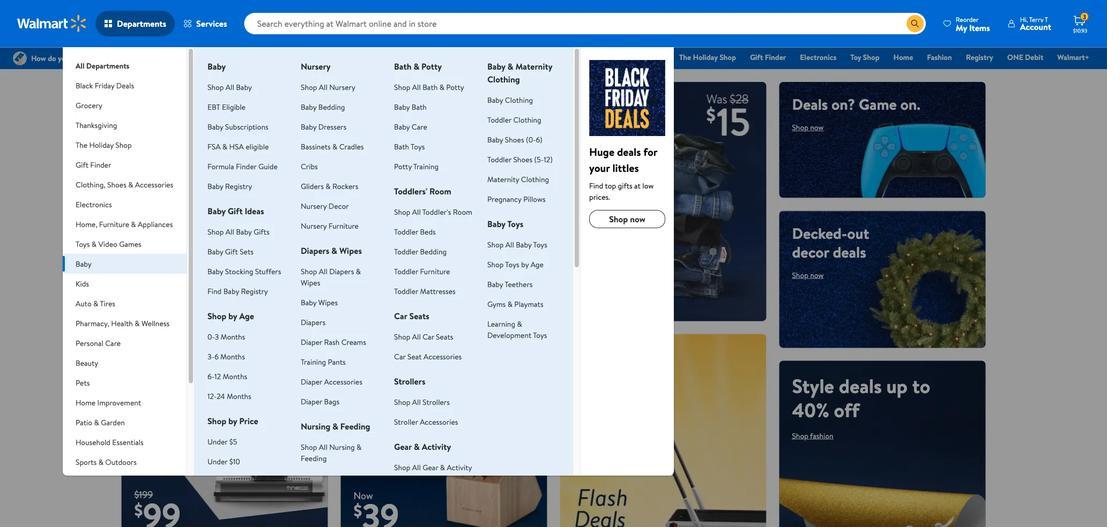 Task type: locate. For each thing, give the bounding box(es) containing it.
12)
[[544, 154, 553, 165]]

0 vertical spatial shoes
[[505, 134, 524, 145]]

0 horizontal spatial off
[[134, 292, 160, 319]]

accessories down gift finder dropdown button
[[135, 179, 173, 190]]

diapers link
[[301, 317, 326, 328]]

2 vertical spatial diaper
[[301, 397, 322, 407]]

0 horizontal spatial deals
[[116, 80, 134, 91]]

months right 24
[[227, 391, 251, 402]]

baby for baby stocking stuffers
[[208, 266, 223, 277]]

& inside learning & development toys
[[517, 319, 522, 329]]

0 horizontal spatial training
[[301, 357, 326, 367]]

nursing down "diaper bags"
[[301, 421, 330, 433]]

thanksgiving for thanksgiving 'dropdown button'
[[76, 120, 117, 130]]

clothing up 'pillows'
[[521, 174, 549, 184]]

0 vertical spatial thanksgiving
[[623, 52, 665, 62]]

months right 6
[[220, 351, 245, 362]]

shop now link for up to 40% off sports gear
[[573, 393, 604, 404]]

mattresses
[[420, 286, 456, 297]]

find up "shop by age"
[[208, 286, 222, 297]]

deals inside style deals up to 40% off
[[839, 373, 882, 399]]

baby wipes link
[[301, 297, 338, 308]]

baby for baby care
[[394, 121, 410, 132]]

3 up the $10.93
[[1083, 12, 1086, 21]]

diapers & wipes
[[301, 245, 362, 257]]

12-
[[208, 391, 217, 402]]

2 vertical spatial shoes
[[107, 179, 126, 190]]

baby for baby dressers
[[301, 121, 317, 132]]

2 under from the top
[[208, 457, 228, 467]]

car for seat
[[394, 351, 406, 362]]

holiday for the holiday shop link
[[693, 52, 718, 62]]

gliders & rockers
[[301, 181, 358, 191]]

t
[[1045, 15, 1048, 24]]

1 horizontal spatial care
[[412, 121, 427, 132]]

kids button
[[63, 274, 187, 294]]

games
[[119, 239, 141, 249]]

decked-
[[792, 223, 847, 244]]

all inside shop all nursing & feeding
[[319, 442, 328, 453]]

friday inside dropdown button
[[95, 80, 114, 91]]

walmart+
[[1058, 52, 1090, 62]]

0 vertical spatial grocery
[[542, 52, 568, 62]]

0 vertical spatial potty
[[421, 61, 442, 72]]

1 vertical spatial bedding
[[420, 246, 447, 257]]

1 vertical spatial decor
[[106, 477, 126, 487]]

shop inside dropdown button
[[115, 140, 132, 150]]

find inside huge deals for your littles find top gifts at low prices.
[[589, 180, 603, 191]]

0 horizontal spatial thanksgiving
[[76, 120, 117, 130]]

0 horizontal spatial electronics
[[76, 199, 112, 210]]

all down diapers & wipes
[[319, 266, 328, 277]]

the holiday shop for the holiday shop link
[[679, 52, 736, 62]]

0 vertical spatial care
[[412, 121, 427, 132]]

care for personal care
[[105, 338, 121, 349]]

1 vertical spatial black friday deals
[[76, 80, 134, 91]]

deals inside black friday deals link
[[510, 52, 528, 62]]

baby up baby clothing link
[[487, 61, 506, 72]]

0 horizontal spatial finder
[[90, 160, 111, 170]]

departments
[[117, 18, 166, 29], [86, 60, 129, 71]]

toddler down the baby clothing
[[487, 114, 512, 125]]

1 horizontal spatial off
[[646, 346, 665, 367]]

all up baby bedding
[[319, 82, 328, 92]]

toddler for toddler shoes (5-12)
[[487, 154, 512, 165]]

huge
[[589, 144, 615, 159]]

pharmacy, health & wellness
[[76, 318, 170, 329]]

1 horizontal spatial finder
[[236, 161, 257, 172]]

$ inside now dollar 39 null group
[[354, 499, 362, 523]]

all inside shop all diapers & wipes
[[319, 266, 328, 277]]

now right diaper accessories link at the bottom
[[372, 375, 385, 385]]

gift left sets
[[225, 246, 238, 257]]

$ inside group
[[134, 498, 143, 522]]

seat
[[407, 351, 422, 362]]

(0-
[[526, 134, 536, 145]]

registry
[[966, 52, 993, 62], [225, 181, 252, 191], [241, 286, 268, 297]]

accessories inside dropdown button
[[135, 179, 173, 190]]

finder down fsa & hsa eligible
[[236, 161, 257, 172]]

toddler for toddler clothing
[[487, 114, 512, 125]]

the holiday shop for the holiday shop dropdown button at the left of the page
[[76, 140, 132, 150]]

beauty
[[76, 358, 98, 368]]

off inside home deals up to 30% off
[[134, 292, 160, 319]]

by up 0-3 months
[[228, 310, 237, 322]]

2 horizontal spatial potty
[[446, 82, 464, 92]]

formula down shop all nursing & feeding
[[318, 473, 345, 484]]

baby for baby teethers
[[487, 279, 503, 290]]

1 horizontal spatial 3
[[1083, 12, 1086, 21]]

1 vertical spatial 3
[[215, 332, 219, 342]]

baby for baby subscriptions
[[208, 121, 223, 132]]

now down the deals on? game on.
[[810, 122, 824, 133]]

home for home deals are served
[[354, 346, 393, 367]]

0 horizontal spatial gift finder
[[76, 160, 111, 170]]

0 horizontal spatial friday
[[95, 80, 114, 91]]

2 diaper from the top
[[301, 377, 322, 387]]

black friday deals down all departments
[[76, 80, 134, 91]]

the inside dropdown button
[[76, 140, 87, 150]]

0 horizontal spatial decor
[[106, 477, 126, 487]]

electronics left toy
[[800, 52, 837, 62]]

to
[[160, 268, 178, 295], [595, 346, 609, 367], [912, 373, 930, 399]]

nursery
[[301, 61, 331, 72], [329, 82, 355, 92], [301, 201, 327, 211], [301, 221, 327, 231]]

friday down all departments
[[95, 80, 114, 91]]

toddlers'
[[394, 186, 427, 197]]

up inside home deals up to 30% off
[[134, 268, 156, 295]]

services button
[[175, 11, 236, 36]]

up for home deals up to 30% off
[[134, 268, 156, 295]]

baby clothing link
[[487, 95, 533, 105]]

1 horizontal spatial find
[[589, 180, 603, 191]]

bedding up dressers on the left of page
[[318, 102, 345, 112]]

all up shop toys by age link
[[506, 239, 514, 250]]

deals for black friday deals dropdown button
[[116, 80, 134, 91]]

deals inside black friday deals dropdown button
[[116, 80, 134, 91]]

toddler shoes (5-12)
[[487, 154, 553, 165]]

the up clothing,
[[76, 140, 87, 150]]

0 vertical spatial nursing
[[301, 421, 330, 433]]

auto & tires button
[[63, 294, 187, 314]]

up for style deals up to 40% off
[[887, 373, 908, 399]]

1 vertical spatial feeding
[[301, 453, 327, 464]]

baby up bassinets
[[301, 121, 317, 132]]

baby teethers
[[487, 279, 533, 290]]

feeding up the baby formula link on the left of the page
[[301, 453, 327, 464]]

now for home deals up to 30% off
[[152, 326, 166, 336]]

0 vertical spatial bedding
[[318, 102, 345, 112]]

registry down the items
[[966, 52, 993, 62]]

months for 6-12 months
[[223, 371, 247, 382]]

baby inside dropdown button
[[76, 259, 92, 269]]

1 vertical spatial the holiday shop
[[76, 140, 132, 150]]

$199
[[134, 488, 153, 502]]

1 vertical spatial black
[[76, 80, 93, 91]]

sports & outdoors
[[76, 457, 137, 468]]

deals right style
[[839, 373, 882, 399]]

under left $10
[[208, 457, 228, 467]]

shop inside shop all nursing & feeding
[[301, 442, 317, 453]]

playmats
[[514, 299, 543, 309]]

deals up grocery dropdown button
[[116, 80, 134, 91]]

holiday for the holiday shop dropdown button at the left of the page
[[89, 140, 114, 150]]

1 horizontal spatial decor
[[329, 201, 349, 211]]

baby image
[[589, 60, 665, 136]]

all up black friday deals dropdown button
[[76, 60, 84, 71]]

low
[[642, 180, 654, 191]]

patio & garden
[[76, 417, 125, 428]]

black for black friday deals dropdown button
[[76, 80, 93, 91]]

car up shop all car seats link
[[394, 310, 407, 322]]

1 diaper from the top
[[301, 337, 322, 347]]

1 horizontal spatial seats
[[436, 332, 453, 342]]

& up games
[[131, 219, 136, 229]]

party
[[134, 477, 151, 487]]

1 vertical spatial thanksgiving
[[76, 120, 117, 130]]

& inside shop all nursing & feeding
[[357, 442, 362, 453]]

baby for baby clothing
[[487, 95, 503, 105]]

clothing inside baby & maternity clothing
[[487, 73, 520, 85]]

0 horizontal spatial holiday
[[89, 140, 114, 150]]

1 horizontal spatial thanksgiving
[[623, 52, 665, 62]]

baby for baby registry
[[208, 181, 223, 191]]

$5
[[229, 437, 237, 447]]

age down find baby registry
[[239, 310, 254, 322]]

all for baby gift ideas
[[226, 227, 234, 237]]

essentials inside dropdown button
[[112, 437, 144, 448]]

home improvement
[[76, 398, 141, 408]]

shoes left (0-
[[505, 134, 524, 145]]

2 vertical spatial diapers
[[301, 317, 326, 328]]

diaper for diaper bags
[[301, 397, 322, 407]]

diaper up "diaper bags"
[[301, 377, 322, 387]]

1 under from the top
[[208, 437, 228, 447]]

shop now for decked-out decor deals
[[792, 270, 824, 280]]

baby wipes
[[301, 297, 338, 308]]

care inside dropdown button
[[105, 338, 121, 349]]

nursery for nursery
[[301, 61, 331, 72]]

2 horizontal spatial off
[[834, 397, 860, 424]]

deals right decor
[[833, 242, 866, 262]]

1 vertical spatial registry
[[225, 181, 252, 191]]

departments up all departments link
[[117, 18, 166, 29]]

1 vertical spatial holiday
[[89, 140, 114, 150]]

black friday deals for black friday deals dropdown button
[[76, 80, 134, 91]]

development
[[487, 330, 531, 340]]

electronics down clothing,
[[76, 199, 112, 210]]

0 horizontal spatial age
[[239, 310, 254, 322]]

room
[[430, 186, 451, 197], [453, 207, 472, 217]]

nursery up shop all nursery
[[301, 61, 331, 72]]

departments up black friday deals dropdown button
[[86, 60, 129, 71]]

& down gift finder dropdown button
[[128, 179, 133, 190]]

home down appliances
[[134, 244, 185, 270]]

baby for baby bath
[[394, 102, 410, 112]]

1 vertical spatial room
[[453, 207, 472, 217]]

activity
[[422, 441, 451, 453], [447, 462, 472, 473]]

black left baby & maternity clothing
[[469, 52, 486, 62]]

40%
[[613, 346, 642, 367], [792, 397, 829, 424]]

home for home deals up to 30% off
[[134, 244, 185, 270]]

1 vertical spatial 40%
[[792, 397, 829, 424]]

0 vertical spatial car
[[394, 310, 407, 322]]

black friday deals inside black friday deals link
[[469, 52, 528, 62]]

0 vertical spatial gear
[[394, 441, 412, 453]]

baby up fsa
[[208, 121, 223, 132]]

& inside baby & maternity clothing
[[508, 61, 513, 72]]

household essentials
[[76, 437, 144, 448]]

1 horizontal spatial furniture
[[329, 221, 359, 231]]

pregnancy
[[487, 194, 522, 204]]

thanksgiving inside 'dropdown button'
[[76, 120, 117, 130]]

1 horizontal spatial essentials
[[577, 52, 609, 62]]

up inside style deals up to 40% off
[[887, 373, 908, 399]]

shoes down gift finder dropdown button
[[107, 179, 126, 190]]

shop all strollers link
[[394, 397, 450, 407]]

the
[[679, 52, 691, 62], [76, 140, 87, 150]]

shoes inside dropdown button
[[107, 179, 126, 190]]

up to 40% off sports gear
[[573, 346, 665, 386]]

0 vertical spatial off
[[134, 292, 160, 319]]

1 horizontal spatial friday
[[488, 52, 508, 62]]

finder left electronics link
[[765, 52, 786, 62]]

grocery down black friday deals dropdown button
[[76, 100, 102, 110]]

black inside black friday deals dropdown button
[[76, 80, 93, 91]]

bath up baby care
[[412, 102, 427, 112]]

1 horizontal spatial holiday
[[693, 52, 718, 62]]

decor for nursery
[[329, 201, 349, 211]]

& down 'nursing & feeding'
[[357, 442, 362, 453]]

deals inside huge deals for your littles find top gifts at low prices.
[[617, 144, 641, 159]]

1 horizontal spatial $
[[354, 499, 362, 523]]

toys inside learning & development toys
[[533, 330, 547, 340]]

find up prices.
[[589, 180, 603, 191]]

gift left "ideas"
[[228, 205, 243, 217]]

1 vertical spatial seats
[[436, 332, 453, 342]]

finder up clothing,
[[90, 160, 111, 170]]

gift finder inside dropdown button
[[76, 160, 111, 170]]

baby down pregnancy on the left top of the page
[[487, 218, 506, 230]]

1 horizontal spatial training
[[413, 161, 439, 172]]

shop toys by age
[[487, 259, 544, 270]]

1 horizontal spatial 40%
[[792, 397, 829, 424]]

2 vertical spatial by
[[228, 416, 237, 427]]

gift up clothing,
[[76, 160, 88, 170]]

0 vertical spatial departments
[[117, 18, 166, 29]]

& up development
[[517, 319, 522, 329]]

up
[[134, 268, 156, 295], [887, 373, 908, 399]]

gift finder up clothing,
[[76, 160, 111, 170]]

shop now for home deals are served
[[354, 375, 385, 385]]

1 vertical spatial wipes
[[301, 277, 320, 288]]

months
[[221, 332, 245, 342], [220, 351, 245, 362], [223, 371, 247, 382], [227, 391, 251, 402]]

baby up baby gift ideas
[[208, 181, 223, 191]]

1 vertical spatial grocery
[[76, 100, 102, 110]]

12
[[214, 371, 221, 382]]

0 vertical spatial the
[[679, 52, 691, 62]]

1 vertical spatial care
[[105, 338, 121, 349]]

electronics link
[[795, 51, 841, 63]]

shop now link for decked-out decor deals
[[792, 270, 824, 280]]

to inside up to 40% off sports gear
[[595, 346, 609, 367]]

1 vertical spatial strollers
[[423, 397, 450, 407]]

1 vertical spatial electronics
[[76, 199, 112, 210]]

gift finder left electronics link
[[750, 52, 786, 62]]

now for up to 40% off sports gear
[[591, 393, 604, 404]]

diapers for diapers link
[[301, 317, 326, 328]]

home deals are served
[[354, 346, 501, 367]]

0 vertical spatial black
[[469, 52, 486, 62]]

care down baby bath
[[412, 121, 427, 132]]

0 vertical spatial up
[[134, 268, 156, 295]]

0 vertical spatial holiday
[[693, 52, 718, 62]]

the holiday shop button
[[63, 135, 187, 155]]

stroller accessories
[[394, 417, 458, 427]]

toddler furniture
[[394, 266, 450, 277]]

& right health
[[135, 318, 140, 329]]

all up gifts,
[[226, 82, 234, 92]]

& down bath & potty
[[439, 82, 444, 92]]

off
[[134, 292, 160, 319], [646, 346, 665, 367], [834, 397, 860, 424]]

baby up kids
[[76, 259, 92, 269]]

shop now for up to 40% off sports gear
[[573, 393, 604, 404]]

personal care
[[76, 338, 121, 349]]

40% inside style deals up to 40% off
[[792, 397, 829, 424]]

shop all bath & potty link
[[394, 82, 464, 92]]

0 horizontal spatial furniture
[[99, 219, 129, 229]]

gear
[[617, 365, 646, 386]]

baby for baby shoes (0-6)
[[487, 134, 503, 145]]

care for baby care
[[412, 121, 427, 132]]

40% inside up to 40% off sports gear
[[613, 346, 642, 367]]

1 vertical spatial up
[[887, 373, 908, 399]]

shop all car seats
[[394, 332, 453, 342]]

toddler for toddler beds
[[394, 227, 418, 237]]

baby for baby gift ideas
[[208, 205, 226, 217]]

decor
[[792, 242, 829, 262]]

terry
[[1029, 15, 1044, 24]]

1 vertical spatial diapers
[[329, 266, 354, 277]]

2 horizontal spatial deals
[[792, 94, 828, 115]]

2 horizontal spatial furniture
[[420, 266, 450, 277]]

activity down gear & activity
[[447, 462, 472, 473]]

clothing for baby
[[505, 95, 533, 105]]

pets button
[[63, 373, 187, 393]]

diapers down diapers & wipes
[[329, 266, 354, 277]]

months down "shop by age"
[[221, 332, 245, 342]]

all for diapers & wipes
[[319, 266, 328, 277]]

1 vertical spatial gear
[[423, 462, 438, 473]]

1 horizontal spatial age
[[531, 259, 544, 270]]

decor for seasonal
[[106, 477, 126, 487]]

maternity inside baby & maternity clothing
[[515, 61, 552, 72]]

2 horizontal spatial to
[[912, 373, 930, 399]]

diapers down nursery furniture link
[[301, 245, 329, 257]]

baby down baby registry link
[[208, 205, 226, 217]]

toys & video games button
[[63, 234, 187, 254]]

& inside seasonal decor & party supplies
[[127, 477, 132, 487]]

& up shop all gear & activity at the left bottom
[[414, 441, 420, 453]]

months for 3-6 months
[[220, 351, 245, 362]]

1 vertical spatial off
[[646, 346, 665, 367]]

fashion
[[810, 431, 834, 441]]

decor inside seasonal decor & party supplies
[[106, 477, 126, 487]]

0 vertical spatial essentials
[[577, 52, 609, 62]]

now down decor
[[810, 270, 824, 280]]

1 horizontal spatial up
[[887, 373, 908, 399]]

all for car seats
[[412, 332, 421, 342]]

friday for black friday deals dropdown button
[[95, 80, 114, 91]]

shop now link for deals on? game on.
[[792, 122, 824, 133]]

beds
[[420, 227, 436, 237]]

the holiday shop inside dropdown button
[[76, 140, 132, 150]]

baby inside baby & maternity clothing
[[487, 61, 506, 72]]

3 diaper from the top
[[301, 397, 322, 407]]

black inside black friday deals link
[[469, 52, 486, 62]]

all up stroller accessories link
[[412, 397, 421, 407]]

toddler for toddler furniture
[[394, 266, 418, 277]]

0 horizontal spatial formula
[[208, 161, 234, 172]]

deals for huge deals for your littles find top gifts at low prices.
[[617, 144, 641, 159]]

home inside home deals up to 30% off
[[134, 244, 185, 270]]

furniture inside dropdown button
[[99, 219, 129, 229]]

baby for baby wipes
[[301, 297, 317, 308]]

0 vertical spatial wipes
[[339, 245, 362, 257]]

bedding down beds on the left top of page
[[420, 246, 447, 257]]

fsa & hsa eligible
[[208, 141, 269, 152]]

baby for baby & maternity clothing
[[487, 61, 506, 72]]

3 up 6
[[215, 332, 219, 342]]

deals
[[617, 144, 641, 159], [833, 242, 866, 262], [190, 244, 233, 270], [397, 346, 430, 367], [839, 373, 882, 399]]

1 vertical spatial diaper
[[301, 377, 322, 387]]

1 horizontal spatial formula
[[318, 473, 345, 484]]

0 horizontal spatial grocery
[[76, 100, 102, 110]]

0 vertical spatial feeding
[[340, 421, 370, 433]]

deals left on?
[[792, 94, 828, 115]]

nursery furniture link
[[301, 221, 359, 231]]

diapers for diapers & wipes
[[301, 245, 329, 257]]

shop all strollers
[[394, 397, 450, 407]]

home inside dropdown button
[[76, 398, 96, 408]]

served
[[458, 346, 501, 367]]

1 vertical spatial maternity
[[487, 174, 519, 184]]

furniture for toddler
[[420, 266, 450, 277]]

electronics inside electronics dropdown button
[[76, 199, 112, 210]]

activity up shop all gear & activity at the left bottom
[[422, 441, 451, 453]]

6-
[[208, 371, 214, 382]]

pharmacy, health & wellness button
[[63, 314, 187, 334]]

nursing inside shop all nursing & feeding
[[329, 442, 355, 453]]

age up teethers
[[531, 259, 544, 270]]

friday up baby clothing link
[[488, 52, 508, 62]]

your
[[589, 160, 610, 175]]

gift finder button
[[63, 155, 187, 175]]

all up seat
[[412, 332, 421, 342]]

nursing down 'nursing & feeding'
[[329, 442, 355, 453]]

0 horizontal spatial gear
[[394, 441, 412, 453]]

baby up baby care
[[394, 102, 410, 112]]

baby up huge
[[236, 82, 252, 92]]

to inside style deals up to 40% off
[[912, 373, 930, 399]]

1 vertical spatial under
[[208, 457, 228, 467]]

0 horizontal spatial seats
[[409, 310, 429, 322]]

improvement
[[97, 398, 141, 408]]

toddler mattresses link
[[394, 286, 456, 297]]

1 vertical spatial nursing
[[329, 442, 355, 453]]

0 horizontal spatial bedding
[[318, 102, 345, 112]]

shop all gear & activity link
[[394, 462, 472, 473]]

& up shop all bath & potty link
[[414, 61, 419, 72]]

off for home deals up to 30% off
[[134, 292, 160, 319]]

0 horizontal spatial feeding
[[301, 453, 327, 464]]

baby for baby formula
[[301, 473, 317, 484]]

room up toddler's
[[430, 186, 451, 197]]

potty training link
[[394, 161, 439, 172]]

search icon image
[[911, 19, 919, 28]]

electronics inside electronics link
[[800, 52, 837, 62]]

off inside up to 40% off sports gear
[[646, 346, 665, 367]]

toy
[[850, 52, 861, 62]]

thanksgiving link
[[618, 51, 670, 63]]

furniture up mattresses
[[420, 266, 450, 277]]

maternity up pregnancy on the left top of the page
[[487, 174, 519, 184]]

holiday inside dropdown button
[[89, 140, 114, 150]]

grocery inside dropdown button
[[76, 100, 102, 110]]

walmart image
[[17, 15, 87, 32]]

deals inside home deals up to 30% off
[[190, 244, 233, 270]]

ideas
[[245, 205, 264, 217]]

maternity up the baby clothing
[[515, 61, 552, 72]]

pharmacy,
[[76, 318, 109, 329]]

essentials down walmart site-wide 'search field'
[[577, 52, 609, 62]]

0 horizontal spatial the
[[76, 140, 87, 150]]

black friday deals inside black friday deals dropdown button
[[76, 80, 134, 91]]

diapers down baby wipes
[[301, 317, 326, 328]]

off inside style deals up to 40% off
[[834, 397, 860, 424]]

to inside home deals up to 30% off
[[160, 268, 178, 295]]

reorder my items
[[956, 15, 990, 34]]

account
[[1020, 21, 1051, 33]]

baby shoes (0-6)
[[487, 134, 543, 145]]

shop all diapers & wipes
[[301, 266, 361, 288]]

toys inside toys & video games dropdown button
[[76, 239, 90, 249]]

3-6 months
[[208, 351, 245, 362]]

home, furniture & appliances
[[76, 219, 173, 229]]

gyms & playmats
[[487, 299, 543, 309]]

deals for black friday deals link
[[510, 52, 528, 62]]

toddler furniture link
[[394, 266, 450, 277]]



Task type: vqa. For each thing, say whether or not it's contained in the screenshot.
the now for Home deals up to 30% off
yes



Task type: describe. For each thing, give the bounding box(es) containing it.
finder inside dropdown button
[[90, 160, 111, 170]]

home link
[[889, 51, 918, 63]]

teethers
[[505, 279, 533, 290]]

beauty button
[[63, 353, 187, 373]]

2 vertical spatial registry
[[241, 286, 268, 297]]

baby up shop toys by age link
[[516, 239, 532, 250]]

diapers inside shop all diapers & wipes
[[329, 266, 354, 277]]

& right 'gyms'
[[508, 299, 513, 309]]

0 horizontal spatial room
[[430, 186, 451, 197]]

1 vertical spatial activity
[[447, 462, 472, 473]]

1 vertical spatial find
[[208, 286, 222, 297]]

my
[[956, 22, 967, 34]]

gyms
[[487, 299, 506, 309]]

shoes for (5-
[[513, 154, 533, 165]]

0 vertical spatial training
[[413, 161, 439, 172]]

bedding for toddler bedding
[[420, 246, 447, 257]]

toddler's
[[422, 207, 451, 217]]

shop all nursery
[[301, 82, 355, 92]]

shop all baby toys link
[[487, 239, 547, 250]]

car seat accessories
[[394, 351, 462, 362]]

toddler for toddler bedding
[[394, 246, 418, 257]]

shop fashion
[[792, 431, 834, 441]]

walmart+ link
[[1053, 51, 1094, 63]]

under for under $5
[[208, 437, 228, 447]]

baby bedding link
[[301, 102, 345, 112]]

diaper for diaper rash creams
[[301, 337, 322, 347]]

Search search field
[[244, 13, 926, 34]]

baby left gifts
[[236, 227, 252, 237]]

training pants link
[[301, 357, 346, 367]]

one debit link
[[1003, 51, 1048, 63]]

now dollar 39 null group
[[341, 489, 399, 528]]

furniture for nursery
[[329, 221, 359, 231]]

bath up shop all bath & potty link
[[394, 61, 412, 72]]

toy shop
[[850, 52, 880, 62]]

nursery up baby bedding
[[329, 82, 355, 92]]

to for home
[[160, 268, 178, 295]]

finder for baby registry
[[236, 161, 257, 172]]

creams
[[341, 337, 366, 347]]

patio & garden button
[[63, 413, 187, 433]]

pregnancy pillows
[[487, 194, 546, 204]]

shop all nursery link
[[301, 82, 355, 92]]

toddler beds
[[394, 227, 436, 237]]

electronics for electronics link
[[800, 52, 837, 62]]

now down the at on the top of the page
[[630, 213, 646, 225]]

under $5 link
[[208, 437, 237, 447]]

0 vertical spatial strollers
[[394, 376, 426, 388]]

find baby registry link
[[208, 286, 268, 297]]

grocery button
[[63, 95, 187, 115]]

all for baby
[[226, 82, 234, 92]]

the holiday shop link
[[675, 51, 741, 63]]

bedding for baby bedding
[[318, 102, 345, 112]]

0 vertical spatial activity
[[422, 441, 451, 453]]

by for age
[[228, 310, 237, 322]]

accessories down the pants
[[324, 377, 362, 387]]

shop by price
[[208, 416, 258, 427]]

now down savings
[[152, 141, 166, 151]]

toddler for toddler mattresses
[[394, 286, 418, 297]]

shoes for (0-
[[505, 134, 524, 145]]

accessories down shop all strollers link
[[420, 417, 458, 427]]

all down gear & activity
[[412, 462, 421, 473]]

nursing & feeding
[[301, 421, 370, 433]]

huge
[[240, 94, 273, 115]]

toys up baby teethers
[[505, 259, 519, 270]]

bassinets & cradles link
[[301, 141, 364, 152]]

nursery for nursery furniture
[[301, 221, 327, 231]]

gift finder link
[[745, 51, 791, 63]]

& left cradles
[[332, 141, 337, 152]]

gift finder for gift finder dropdown button
[[76, 160, 111, 170]]

diaper for diaper accessories
[[301, 377, 322, 387]]

guide
[[258, 161, 278, 172]]

all for bath & potty
[[412, 82, 421, 92]]

wipes inside shop all diapers & wipes
[[301, 277, 320, 288]]

personal care button
[[63, 334, 187, 353]]

1 vertical spatial departments
[[86, 60, 129, 71]]

friday for black friday deals link
[[488, 52, 508, 62]]

all for nursery
[[319, 82, 328, 92]]

2 vertical spatial potty
[[394, 161, 412, 172]]

potty training
[[394, 161, 439, 172]]

learning & development toys link
[[487, 319, 547, 340]]

toddler bedding link
[[394, 246, 447, 257]]

0 vertical spatial registry
[[966, 52, 993, 62]]

& inside dropdown button
[[92, 239, 97, 249]]

1 vertical spatial age
[[239, 310, 254, 322]]

1 horizontal spatial potty
[[421, 61, 442, 72]]

baby registry link
[[208, 181, 252, 191]]

home for home
[[894, 52, 913, 62]]

& down search search field
[[570, 52, 575, 62]]

all for strollers
[[412, 397, 421, 407]]

0 vertical spatial by
[[521, 259, 529, 270]]

Walmart Site-Wide search field
[[244, 13, 926, 34]]

0 vertical spatial 3
[[1083, 12, 1086, 21]]

deals for home deals up to 30% off
[[190, 244, 233, 270]]

learning
[[487, 319, 515, 329]]

accessories down shop all car seats link
[[424, 351, 462, 362]]

baby care
[[394, 121, 427, 132]]

clothing,
[[76, 179, 105, 190]]

car for seats
[[394, 310, 407, 322]]

gifts,
[[202, 94, 237, 115]]

shop now link for home deals up to 30% off
[[134, 326, 166, 336]]

maternity clothing link
[[487, 174, 549, 184]]

sports & outdoors button
[[63, 453, 187, 472]]

$ for home deals are served
[[354, 499, 362, 523]]

deals inside decked-out decor deals
[[833, 242, 866, 262]]

baby stocking stuffers link
[[208, 266, 281, 277]]

up
[[573, 346, 592, 367]]

off for style deals up to 40% off
[[834, 397, 860, 424]]

toys up shop all baby toys link
[[507, 218, 523, 230]]

finder for electronics
[[765, 52, 786, 62]]

shop inside shop all diapers & wipes
[[301, 266, 317, 277]]

grocery & essentials link
[[537, 51, 613, 63]]

thanksgiving for thanksgiving link
[[623, 52, 665, 62]]

grocery for grocery
[[76, 100, 102, 110]]

baby for baby bedding
[[301, 102, 317, 112]]

baby shoes (0-6) link
[[487, 134, 543, 145]]

black for black friday deals link
[[469, 52, 486, 62]]

baby for baby toys
[[487, 218, 506, 230]]

thanksgiving button
[[63, 115, 187, 135]]

shop now for deals on? game on.
[[792, 122, 824, 133]]

to for style
[[912, 373, 930, 399]]

home for home improvement
[[76, 398, 96, 408]]

price
[[239, 416, 258, 427]]

shop now link for home deals are served
[[354, 375, 385, 385]]

0 vertical spatial age
[[531, 259, 544, 270]]

grocery for grocery & essentials
[[542, 52, 568, 62]]

eligible
[[246, 141, 269, 152]]

12-24 months
[[208, 391, 251, 402]]

1 horizontal spatial room
[[453, 207, 472, 217]]

& right fsa
[[222, 141, 227, 152]]

gift inside dropdown button
[[76, 160, 88, 170]]

the for the holiday shop link
[[679, 52, 691, 62]]

toys up shop toys by age link
[[533, 239, 547, 250]]

gyms & playmats link
[[487, 299, 543, 309]]

now for home deals are served
[[372, 375, 385, 385]]

furniture for home,
[[99, 219, 129, 229]]

0 horizontal spatial 3
[[215, 332, 219, 342]]

now for deals on? game on.
[[810, 122, 824, 133]]

one
[[1007, 52, 1023, 62]]

0-3 months link
[[208, 332, 245, 342]]

baby formula link
[[301, 473, 345, 484]]

now for decked-out decor deals
[[810, 270, 824, 280]]

all for toddlers' room
[[412, 207, 421, 217]]

services
[[196, 18, 227, 29]]

1 vertical spatial potty
[[446, 82, 464, 92]]

$ for home deals up to 30% off
[[134, 498, 143, 522]]

under for under $10
[[208, 457, 228, 467]]

at
[[634, 180, 641, 191]]

shop all baby gifts
[[208, 227, 269, 237]]

& left tires
[[93, 298, 98, 309]]

2 vertical spatial wipes
[[318, 297, 338, 308]]

the for the holiday shop dropdown button at the left of the page
[[76, 140, 87, 150]]

by for price
[[228, 416, 237, 427]]

bath toys link
[[394, 141, 425, 152]]

clothing for maternity
[[521, 174, 549, 184]]

toddler clothing
[[487, 114, 541, 125]]

& right "gliders"
[[326, 181, 331, 191]]

bath down bath & potty
[[423, 82, 438, 92]]

& right sports
[[98, 457, 103, 468]]

shop all gear & activity
[[394, 462, 472, 473]]

departments button
[[95, 11, 175, 36]]

fashion
[[927, 52, 952, 62]]

1 horizontal spatial gear
[[423, 462, 438, 473]]

all for baby toys
[[506, 239, 514, 250]]

baby gift sets link
[[208, 246, 254, 257]]

months for 0-3 months
[[221, 332, 245, 342]]

all for nursing & feeding
[[319, 442, 328, 453]]

1 horizontal spatial feeding
[[340, 421, 370, 433]]

baby up shop all baby
[[208, 61, 226, 72]]

toddler bedding
[[394, 246, 447, 257]]

baby for baby dropdown button
[[76, 259, 92, 269]]

departments inside popup button
[[117, 18, 166, 29]]

was dollar $199, now dollar 99 group
[[121, 488, 181, 528]]

toddler beds link
[[394, 227, 436, 237]]

reorder
[[956, 15, 979, 24]]

toy shop link
[[846, 51, 884, 63]]

outdoors
[[105, 457, 137, 468]]

shop now for home deals up to 30% off
[[134, 326, 166, 336]]

black friday deals for black friday deals link
[[469, 52, 528, 62]]

deals for home deals are served
[[397, 346, 430, 367]]

fashion link
[[922, 51, 957, 63]]

shoes for &
[[107, 179, 126, 190]]

dressers
[[318, 121, 347, 132]]

& right patio
[[94, 417, 99, 428]]

deals for style deals up to 40% off
[[839, 373, 882, 399]]

home improvement button
[[63, 393, 187, 413]]

toys up potty training link
[[411, 141, 425, 152]]

clothing, shoes & accessories
[[76, 179, 173, 190]]

nursery for nursery decor
[[301, 201, 327, 211]]

sports
[[573, 365, 614, 386]]

bath down baby care
[[394, 141, 409, 152]]

feeding inside shop all nursing & feeding
[[301, 453, 327, 464]]

gliders & rockers link
[[301, 181, 358, 191]]

baby down stocking
[[223, 286, 239, 297]]

style
[[792, 373, 834, 399]]

months for 12-24 months
[[227, 391, 251, 402]]

clothing, shoes & accessories button
[[63, 175, 187, 195]]

nursery decor
[[301, 201, 349, 211]]

deals on? game on.
[[792, 94, 921, 115]]

sports
[[76, 457, 97, 468]]

kids
[[76, 279, 89, 289]]

appliances
[[138, 219, 173, 229]]

& down gear & activity
[[440, 462, 445, 473]]

& inside shop all diapers & wipes
[[356, 266, 361, 277]]

gift right the holiday shop link
[[750, 52, 763, 62]]

diaper bags
[[301, 397, 339, 407]]

gift finder for gift finder link
[[750, 52, 786, 62]]

& down nursery furniture link
[[331, 245, 337, 257]]

household essentials button
[[63, 433, 187, 453]]

6-12 months
[[208, 371, 247, 382]]

& down bags
[[332, 421, 338, 433]]

baby for baby gift sets
[[208, 246, 223, 257]]

1 vertical spatial car
[[423, 332, 434, 342]]



